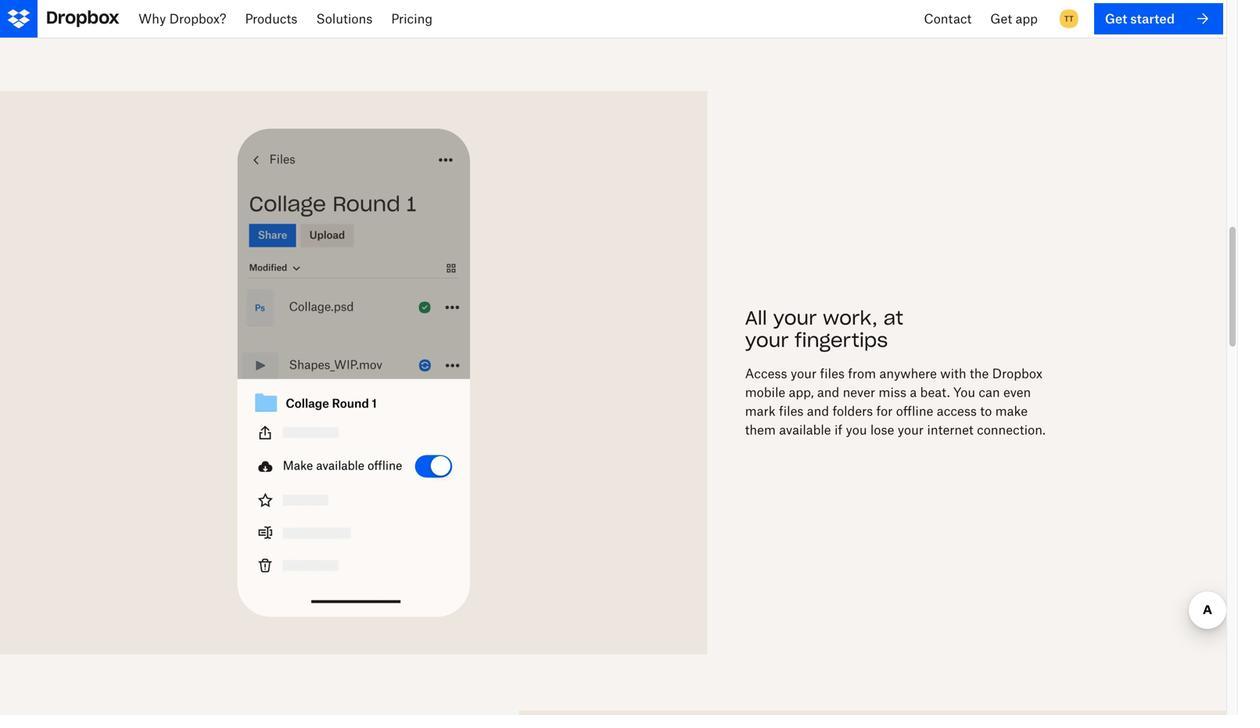 Task type: locate. For each thing, give the bounding box(es) containing it.
lose
[[871, 422, 895, 437]]

a user selecting the "make available offline" toggle for a folder in dropbox image
[[38, 129, 670, 617]]

from
[[848, 366, 876, 381]]

even
[[1004, 385, 1032, 400]]

get inside "popup button"
[[991, 11, 1013, 26]]

your down offline
[[898, 422, 924, 437]]

0 vertical spatial files
[[820, 366, 845, 381]]

you
[[846, 422, 867, 437]]

your
[[774, 306, 817, 330], [745, 328, 789, 352], [791, 366, 817, 381], [898, 422, 924, 437]]

0 vertical spatial and
[[818, 385, 840, 400]]

products
[[245, 11, 298, 26]]

offline
[[897, 403, 934, 419]]

get
[[1106, 11, 1128, 26], [991, 11, 1013, 26]]

and up "available"
[[807, 403, 830, 419]]

and right the app,
[[818, 385, 840, 400]]

1 horizontal spatial files
[[820, 366, 845, 381]]

your up the app,
[[791, 366, 817, 381]]

1 vertical spatial files
[[779, 403, 804, 419]]

files
[[820, 366, 845, 381], [779, 403, 804, 419]]

and
[[818, 385, 840, 400], [807, 403, 830, 419]]

files down the app,
[[779, 403, 804, 419]]

why dropbox? button
[[129, 0, 236, 38]]

get for get app
[[991, 11, 1013, 26]]

1 horizontal spatial get
[[1106, 11, 1128, 26]]

pricing
[[391, 11, 433, 26]]

why
[[139, 11, 166, 26]]

fingertips
[[795, 328, 888, 352]]

access
[[745, 366, 788, 381]]

access your files from anywhere with the dropbox mobile app, and never miss a beat. you can even mark files and folders for offline access to make them available if you lose your internet connection.
[[745, 366, 1046, 437]]

anywhere
[[880, 366, 937, 381]]

files left from on the bottom of page
[[820, 366, 845, 381]]

0 horizontal spatial get
[[991, 11, 1013, 26]]

with
[[941, 366, 967, 381]]

solutions
[[316, 11, 373, 26]]

can
[[979, 385, 1001, 400]]

products button
[[236, 0, 307, 38]]

make
[[996, 403, 1028, 419]]

get left the started
[[1106, 11, 1128, 26]]

tt button
[[1057, 6, 1082, 31]]

get left the app
[[991, 11, 1013, 26]]

beat.
[[921, 385, 950, 400]]

a video that provides an overview of what you can do with the dropbox app, including sharing, storing, scanning, and backing up important documents and files image
[[47, 0, 1180, 35]]

miss
[[879, 385, 907, 400]]

started
[[1131, 11, 1175, 26]]



Task type: vqa. For each thing, say whether or not it's contained in the screenshot.
Fingertips
yes



Task type: describe. For each thing, give the bounding box(es) containing it.
app
[[1016, 11, 1038, 26]]

app,
[[789, 385, 814, 400]]

folders
[[833, 403, 873, 419]]

never
[[843, 385, 876, 400]]

contact button
[[915, 0, 981, 38]]

your up access
[[745, 328, 789, 352]]

the
[[970, 366, 989, 381]]

if
[[835, 422, 843, 437]]

pricing link
[[382, 0, 442, 38]]

get started link
[[1095, 3, 1224, 34]]

connection.
[[977, 422, 1046, 437]]

1 vertical spatial and
[[807, 403, 830, 419]]

you
[[954, 385, 976, 400]]

all your work, at your fingertips
[[745, 306, 904, 352]]

contact
[[924, 11, 972, 26]]

solutions button
[[307, 0, 382, 38]]

0 horizontal spatial files
[[779, 403, 804, 419]]

get app
[[991, 11, 1038, 26]]

mobile
[[745, 385, 786, 400]]

get app button
[[981, 0, 1048, 38]]

at
[[884, 306, 904, 330]]

internet
[[928, 422, 974, 437]]

available
[[780, 422, 831, 437]]

get started
[[1106, 11, 1175, 26]]

access
[[937, 403, 977, 419]]

for
[[877, 403, 893, 419]]

a
[[910, 385, 917, 400]]

dropbox
[[993, 366, 1043, 381]]

your right the all
[[774, 306, 817, 330]]

work,
[[823, 306, 878, 330]]

mark
[[745, 403, 776, 419]]

to
[[981, 403, 992, 419]]

tt
[[1065, 14, 1074, 23]]

get for get started
[[1106, 11, 1128, 26]]

dropbox?
[[169, 11, 226, 26]]

all
[[745, 306, 768, 330]]

them
[[745, 422, 776, 437]]

why dropbox?
[[139, 11, 226, 26]]



